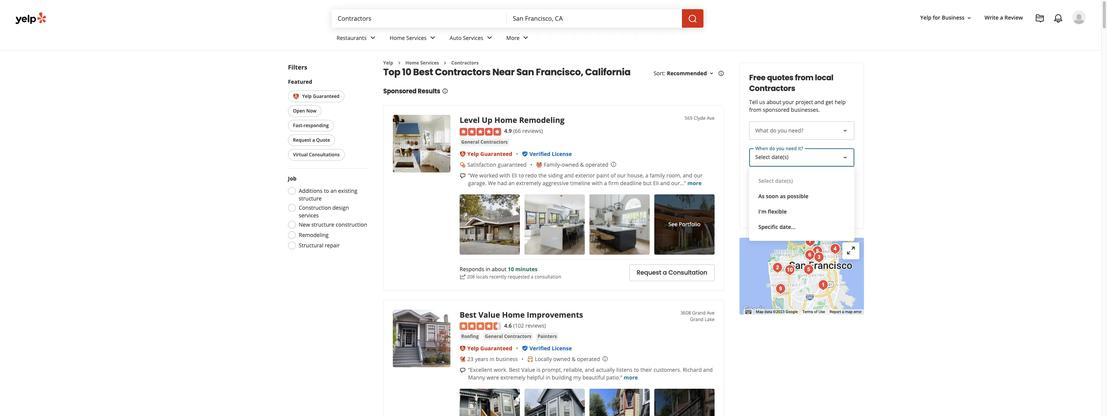 Task type: locate. For each thing, give the bounding box(es) containing it.
1 vertical spatial do
[[770, 145, 776, 152]]

general contractors link down 4.9 star rating image
[[460, 138, 510, 146]]

1 vertical spatial home services link
[[406, 60, 439, 66]]

1 16 verified v2 image from the top
[[522, 151, 528, 157]]

yelp for business button
[[918, 11, 976, 25]]

structure inside additions to an existing structure
[[299, 195, 322, 202]]

home services link for sort:
[[406, 60, 439, 66]]

0 vertical spatial extremely
[[516, 179, 541, 187]]

4.9
[[505, 127, 512, 135]]

1 vertical spatial 16 info v2 image
[[442, 88, 448, 94]]

10 up 208 locals recently requested a consultation
[[508, 266, 514, 273]]

home services link for free quotes from local contractors
[[384, 28, 444, 50]]

more down listens
[[624, 374, 638, 381]]

do right when
[[770, 145, 776, 152]]

24 chevron down v2 image inside auto services link
[[485, 33, 494, 42]]

24 chevron down v2 image inside restaurants link
[[368, 33, 378, 42]]

0 vertical spatial in
[[486, 266, 491, 273]]

best up results
[[413, 66, 433, 79]]

iconyelpguaranteedbadgesmall image
[[460, 151, 466, 157], [460, 151, 466, 157], [460, 345, 466, 352], [460, 345, 466, 352]]

1 horizontal spatial 24 chevron down v2 image
[[522, 33, 531, 42]]

0 vertical spatial 16 chevron down v2 image
[[967, 15, 973, 21]]

1 vertical spatial value
[[522, 366, 536, 374]]

0 vertical spatial more link
[[688, 179, 702, 187]]

home services down find text box
[[390, 34, 427, 41]]

16 verified v2 image up the 16 locally owned v2 image
[[522, 345, 528, 352]]

yelp up "23"
[[468, 345, 479, 352]]

featured
[[288, 78, 312, 85]]

do for when
[[770, 145, 776, 152]]

2 horizontal spatial to
[[634, 366, 639, 374]]

do right what
[[770, 127, 777, 134]]

0 horizontal spatial 24 chevron down v2 image
[[368, 33, 378, 42]]

value up 4.6 star rating image
[[479, 310, 500, 320]]

general contractors button down "4.6"
[[484, 333, 533, 341]]

more
[[688, 179, 702, 187], [624, 374, 638, 381]]

license
[[552, 150, 572, 157], [552, 345, 572, 352]]

16 chevron down v2 image inside yelp for business button
[[967, 15, 973, 21]]

1 horizontal spatial more link
[[688, 179, 702, 187]]

0 vertical spatial general contractors
[[461, 139, 508, 145]]

best
[[413, 66, 433, 79], [460, 310, 477, 320], [509, 366, 520, 374]]

"excellent
[[468, 366, 493, 374]]

1 vertical spatial guaranteed
[[481, 150, 513, 157]]

value inside "excellent work. best value is prompt, reliable, and actually listens to their customers. richard and manny were extremely helpful in building my beautiful patio."
[[522, 366, 536, 374]]

2 24 chevron down v2 image from the left
[[428, 33, 438, 42]]

owned up siding on the top of page
[[562, 161, 579, 168]]

2 none field from the left
[[513, 14, 676, 23]]

yelp for business
[[921, 14, 965, 21]]

verified license button down painters button
[[530, 345, 572, 352]]

1 verified license from the top
[[530, 150, 572, 157]]

roofing
[[461, 333, 479, 340]]

1 vertical spatial 16 verified v2 image
[[522, 345, 528, 352]]

license up "locally owned & operated"
[[552, 345, 572, 352]]

best value home improvements
[[460, 310, 583, 320]]

extremely inside "we worked with eli to redo the siding and exterior paint of our house, a family room, and our garage. we had an extremely aggressive timeline with a firm deadline but eli and our…"
[[516, 179, 541, 187]]

of
[[611, 172, 616, 179]]

0 horizontal spatial general
[[461, 139, 480, 145]]

0 vertical spatial 10
[[402, 66, 412, 79]]

a left quote
[[312, 137, 315, 143]]

None field
[[338, 14, 501, 23], [513, 14, 676, 23]]

with up had at top
[[500, 172, 511, 179]]

reviews) up 'painters'
[[526, 322, 546, 329]]

16 chevron down v2 image inside recommended popup button
[[709, 70, 715, 77]]

home inside home services link
[[390, 34, 405, 41]]

1 horizontal spatial from
[[795, 72, 814, 83]]

top 10 best contractors near san francisco, california
[[383, 66, 631, 79]]

reviews)
[[523, 127, 543, 135], [526, 322, 546, 329]]

and down family-owned & operated
[[565, 172, 574, 179]]

general for the top general contractors link
[[461, 139, 480, 145]]

additions
[[299, 187, 323, 195]]

lake
[[705, 316, 715, 323]]

1 vertical spatial from
[[750, 106, 762, 113]]

1 vertical spatial verified license
[[530, 345, 572, 352]]

1 verified from the top
[[530, 150, 551, 157]]

16 family owned v2 image
[[536, 162, 543, 168]]

need?
[[789, 127, 804, 134]]

filters
[[288, 63, 307, 71]]

as soon as possible
[[759, 193, 809, 200]]

24 chevron down v2 image left auto
[[428, 33, 438, 42]]

date(s)
[[776, 177, 793, 184]]

info icon image
[[611, 161, 617, 167], [611, 161, 617, 167], [603, 356, 609, 362], [603, 356, 609, 362]]

1 24 chevron down v2 image from the left
[[485, 33, 494, 42]]

a right write
[[1001, 14, 1004, 21]]

None search field
[[332, 9, 705, 28]]

our…"
[[672, 179, 686, 187]]

option group
[[286, 175, 368, 252]]

verified license button for remodeling
[[530, 150, 572, 157]]

0 vertical spatial about
[[767, 98, 782, 106]]

an right had at top
[[509, 179, 515, 187]]

(66
[[514, 127, 521, 135]]

verified license button up the family-
[[530, 150, 572, 157]]

2 verified from the top
[[530, 345, 551, 352]]

services right auto
[[463, 34, 484, 41]]

structure down construction design services
[[312, 221, 335, 228]]

1 vertical spatial general contractors
[[485, 333, 532, 340]]

yelp guaranteed
[[302, 93, 340, 100], [468, 150, 513, 157], [468, 345, 513, 352]]

structure
[[299, 195, 322, 202], [312, 221, 335, 228]]

you for need?
[[778, 127, 788, 134]]

more link
[[500, 28, 537, 50]]

yelp guaranteed up now at top left
[[302, 93, 340, 100]]

1 24 chevron down v2 image from the left
[[368, 33, 378, 42]]

0 vertical spatial 16 info v2 image
[[719, 70, 725, 77]]

had
[[498, 179, 507, 187]]

16 chevron right v2 image
[[396, 60, 403, 66]]

verified license for remodeling
[[530, 150, 572, 157]]

0 vertical spatial value
[[479, 310, 500, 320]]

guaranteed up now at top left
[[313, 93, 340, 100]]

get
[[785, 206, 796, 215]]

0 horizontal spatial about
[[492, 266, 507, 273]]

see portfolio link
[[655, 194, 715, 255]]

1 vertical spatial remodeling
[[299, 231, 329, 239]]

reviews) right (66
[[523, 127, 543, 135]]

0 horizontal spatial 16 chevron down v2 image
[[709, 70, 715, 77]]

0 vertical spatial verified license
[[530, 150, 572, 157]]

to
[[519, 172, 524, 179], [324, 187, 329, 195], [634, 366, 639, 374]]

0 vertical spatial more
[[688, 179, 702, 187]]

auto services link
[[444, 28, 500, 50]]

1 horizontal spatial 16 info v2 image
[[719, 70, 725, 77]]

general contractors button for the top general contractors link
[[460, 138, 510, 146]]

specific date... button
[[756, 219, 849, 235]]

operated up "excellent work. best value is prompt, reliable, and actually listens to their customers. richard and manny were extremely helpful in building my beautiful patio." at the bottom of the page
[[577, 356, 600, 363]]

24 chevron down v2 image inside home services link
[[428, 33, 438, 42]]

projects image
[[1036, 14, 1045, 23]]

from down tell
[[750, 106, 762, 113]]

in
[[486, 266, 491, 273], [490, 356, 495, 363], [546, 374, 551, 381]]

to left redo
[[519, 172, 524, 179]]

4.9 (66 reviews)
[[505, 127, 543, 135]]

request inside featured group
[[293, 137, 311, 143]]

16 info v2 image
[[719, 70, 725, 77], [442, 88, 448, 94]]

more link right our…"
[[688, 179, 702, 187]]

general contractors for the top general contractors link
[[461, 139, 508, 145]]

0 vertical spatial remodeling
[[519, 115, 565, 125]]

you left need
[[777, 145, 785, 152]]

home services left 16 chevron right v2 image
[[406, 60, 439, 66]]

24 chevron down v2 image
[[368, 33, 378, 42], [428, 33, 438, 42]]

home right 16 chevron right v2 icon
[[406, 60, 419, 66]]

verified license down painters button
[[530, 345, 572, 352]]

business categories element
[[331, 28, 1087, 50]]

about up sponsored
[[767, 98, 782, 106]]

to right additions
[[324, 187, 329, 195]]

1 our from the left
[[617, 172, 626, 179]]

i'm flexible button
[[756, 204, 849, 219]]

owned up prompt,
[[554, 356, 571, 363]]

user actions element
[[915, 10, 1097, 57]]

0 horizontal spatial 24 chevron down v2 image
[[485, 33, 494, 42]]

our right room,
[[694, 172, 703, 179]]

24 chevron down v2 image for more
[[522, 33, 531, 42]]

best up 4.6 star rating image
[[460, 310, 477, 320]]

4.6 (102 reviews)
[[505, 322, 546, 329]]

1 license from the top
[[552, 150, 572, 157]]

responds in about 10 minutes
[[460, 266, 538, 273]]

write
[[985, 14, 999, 21]]

best for "excellent
[[509, 366, 520, 374]]

select date(s) button
[[756, 173, 849, 189]]

0 vertical spatial reviews)
[[523, 127, 543, 135]]

2 24 chevron down v2 image from the left
[[522, 33, 531, 42]]

0 horizontal spatial &
[[572, 356, 576, 363]]

ave right clyde
[[707, 115, 715, 122]]

1 vertical spatial to
[[324, 187, 329, 195]]

16 trending v2 image
[[460, 274, 466, 280]]

1 horizontal spatial best
[[460, 310, 477, 320]]

yelp guaranteed button for best
[[468, 345, 513, 352]]

possible
[[788, 193, 809, 200]]

general contractors for bottommost general contractors link
[[485, 333, 532, 340]]

1 horizontal spatial with
[[592, 179, 603, 187]]

16 verified v2 image
[[522, 151, 528, 157], [522, 345, 528, 352]]

extremely down work.
[[501, 374, 526, 381]]

sort:
[[654, 70, 666, 77]]

about up recently
[[492, 266, 507, 273]]

general contractors down "4.6"
[[485, 333, 532, 340]]

1 horizontal spatial an
[[509, 179, 515, 187]]

1 vertical spatial more link
[[624, 374, 638, 381]]

& up exterior on the top right of page
[[580, 161, 584, 168]]

remodeling up 4.9 (66 reviews)
[[519, 115, 565, 125]]

16 verified v2 image up the guaranteed
[[522, 151, 528, 157]]

0 horizontal spatial none field
[[338, 14, 501, 23]]

locally owned & operated
[[535, 356, 600, 363]]

0 vertical spatial yelp guaranteed button
[[288, 90, 345, 102]]

restaurants link
[[331, 28, 384, 50]]

home services
[[390, 34, 427, 41], [406, 60, 439, 66]]

request for request a quote
[[293, 137, 311, 143]]

16 locally owned v2 image
[[528, 356, 534, 362]]

best down business
[[509, 366, 520, 374]]

repair
[[325, 242, 340, 249]]

request a quote button
[[288, 135, 335, 146]]

2 horizontal spatial best
[[509, 366, 520, 374]]

1 vertical spatial license
[[552, 345, 572, 352]]

0 vertical spatial eli
[[512, 172, 518, 179]]

0 vertical spatial to
[[519, 172, 524, 179]]

their
[[641, 366, 653, 374]]

0 vertical spatial owned
[[562, 161, 579, 168]]

home services inside home services link
[[390, 34, 427, 41]]

about inside tell us about your project and get help from sponsored businesses.
[[767, 98, 782, 106]]

0 horizontal spatial request
[[293, 137, 311, 143]]

general down 4.9 star rating image
[[461, 139, 480, 145]]

2 license from the top
[[552, 345, 572, 352]]

1 ave from the top
[[707, 115, 715, 122]]

1 vertical spatial ave
[[707, 310, 715, 316]]

1 horizontal spatial 16 chevron down v2 image
[[967, 15, 973, 21]]

yelp guaranteed button up 23 years in business
[[468, 345, 513, 352]]

richard
[[683, 366, 702, 374]]

yelp guaranteed up satisfaction guaranteed
[[468, 150, 513, 157]]

1 vertical spatial yelp guaranteed button
[[468, 150, 513, 157]]

prompt,
[[542, 366, 563, 374]]

verified license for improvements
[[530, 345, 572, 352]]

yelp
[[921, 14, 932, 21], [383, 60, 393, 66], [302, 93, 312, 100], [468, 150, 479, 157], [468, 345, 479, 352]]

0 vertical spatial an
[[509, 179, 515, 187]]

24 chevron down v2 image right 'restaurants'
[[368, 33, 378, 42]]

eli down family
[[653, 179, 659, 187]]

do for what
[[770, 127, 777, 134]]

structural repair
[[299, 242, 340, 249]]

1 horizontal spatial value
[[522, 366, 536, 374]]

general down 4.6 star rating image
[[485, 333, 503, 340]]

0 vertical spatial you
[[778, 127, 788, 134]]

verified license button
[[530, 150, 572, 157], [530, 345, 572, 352]]

consultations
[[309, 152, 340, 158]]

2 vertical spatial to
[[634, 366, 639, 374]]

roofing link
[[460, 333, 481, 341]]

operated up paint
[[586, 161, 609, 168]]

were
[[487, 374, 499, 381]]

to left their
[[634, 366, 639, 374]]

2 ave from the top
[[707, 310, 715, 316]]

level up home remodeling link
[[460, 115, 565, 125]]

0 vertical spatial guaranteed
[[313, 93, 340, 100]]

search image
[[688, 14, 698, 23]]

1 horizontal spatial to
[[519, 172, 524, 179]]

and left get on the top of the page
[[815, 98, 825, 106]]

general contractors button down 4.9 star rating image
[[460, 138, 510, 146]]

0 vertical spatial license
[[552, 150, 572, 157]]

services down find text box
[[407, 34, 427, 41]]

from left local
[[795, 72, 814, 83]]

an inside additions to an existing structure
[[331, 187, 337, 195]]

2 16 verified v2 image from the top
[[522, 345, 528, 352]]

24 chevron down v2 image right the 'auto services'
[[485, 33, 494, 42]]

guaranteed up satisfaction guaranteed
[[481, 150, 513, 157]]

operated for best value home improvements
[[577, 356, 600, 363]]

reviews) for remodeling
[[523, 127, 543, 135]]

1 horizontal spatial about
[[767, 98, 782, 106]]

ave inside 3608 grand ave grand lake
[[707, 310, 715, 316]]

16 chevron right v2 image
[[442, 60, 449, 66]]

contractors down auto services link
[[435, 66, 491, 79]]

a
[[1001, 14, 1004, 21], [312, 137, 315, 143], [646, 172, 649, 179], [604, 179, 607, 187], [663, 268, 667, 277], [531, 274, 534, 280]]

request a consultation
[[637, 268, 708, 277]]

0 vertical spatial operated
[[586, 161, 609, 168]]

verified up locally
[[530, 345, 551, 352]]

1 vertical spatial request
[[637, 268, 662, 277]]

Near text field
[[513, 14, 676, 23]]

yelp guaranteed button
[[288, 90, 345, 102], [468, 150, 513, 157], [468, 345, 513, 352]]

1 vertical spatial 16 chevron down v2 image
[[709, 70, 715, 77]]

1 horizontal spatial request
[[637, 268, 662, 277]]

0 vertical spatial &
[[580, 161, 584, 168]]

1 vertical spatial verified
[[530, 345, 551, 352]]

you left need?
[[778, 127, 788, 134]]

16 chevron down v2 image right recommended at the top of the page
[[709, 70, 715, 77]]

it?
[[798, 145, 804, 152]]

and
[[815, 98, 825, 106], [565, 172, 574, 179], [683, 172, 693, 179], [661, 179, 670, 187], [585, 366, 595, 374], [704, 366, 713, 374]]

1 vertical spatial owned
[[554, 356, 571, 363]]

eli down the guaranteed
[[512, 172, 518, 179]]

services inside auto services link
[[463, 34, 484, 41]]

an inside "we worked with eli to redo the siding and exterior paint of our house, a family room, and our garage. we had an extremely aggressive timeline with a firm deadline but eli and our…"
[[509, 179, 515, 187]]

1 vertical spatial you
[[777, 145, 785, 152]]

0 horizontal spatial more link
[[624, 374, 638, 381]]

near
[[493, 66, 515, 79]]

yelp guaranteed button up satisfaction guaranteed
[[468, 150, 513, 157]]

from
[[795, 72, 814, 83], [750, 106, 762, 113]]

1 vertical spatial eli
[[653, 179, 659, 187]]

1 horizontal spatial 24 chevron down v2 image
[[428, 33, 438, 42]]

extremely inside "excellent work. best value is prompt, reliable, and actually listens to their customers. richard and manny were extremely helpful in building my beautiful patio."
[[501, 374, 526, 381]]

1 vertical spatial yelp guaranteed
[[468, 150, 513, 157]]

yelp guaranteed button up now at top left
[[288, 90, 345, 102]]

verified up 16 family owned v2 icon
[[530, 150, 551, 157]]

consultation
[[535, 274, 562, 280]]

16 chevron down v2 image
[[967, 15, 973, 21], [709, 70, 715, 77]]

1 horizontal spatial none field
[[513, 14, 676, 23]]

2 vertical spatial yelp guaranteed
[[468, 345, 513, 352]]

2 verified license button from the top
[[530, 345, 572, 352]]

1 vertical spatial structure
[[312, 221, 335, 228]]

in right years
[[490, 356, 495, 363]]

us
[[760, 98, 766, 106]]

quotes
[[767, 72, 794, 83]]

contractors
[[452, 60, 479, 66], [435, 66, 491, 79], [750, 83, 796, 94], [481, 139, 508, 145], [504, 333, 532, 340]]

1 horizontal spatial our
[[694, 172, 703, 179]]

1 vertical spatial reviews)
[[526, 322, 546, 329]]

1 vertical spatial extremely
[[501, 374, 526, 381]]

1 vertical spatial home services
[[406, 60, 439, 66]]

1 horizontal spatial remodeling
[[519, 115, 565, 125]]

24 chevron down v2 image
[[485, 33, 494, 42], [522, 33, 531, 42]]

owned
[[562, 161, 579, 168], [554, 356, 571, 363]]

value left 'is'
[[522, 366, 536, 374]]

0 vertical spatial with
[[500, 172, 511, 179]]

best inside "excellent work. best value is prompt, reliable, and actually listens to their customers. richard and manny were extremely helpful in building my beautiful patio."
[[509, 366, 520, 374]]

ave right 3608
[[707, 310, 715, 316]]

an left existing
[[331, 187, 337, 195]]

job
[[288, 175, 297, 182]]

years
[[475, 356, 489, 363]]

from inside tell us about your project and get help from sponsored businesses.
[[750, 106, 762, 113]]

10 right the top
[[402, 66, 412, 79]]

1 verified license button from the top
[[530, 150, 572, 157]]

2 verified license from the top
[[530, 345, 572, 352]]

home up 16 chevron right v2 icon
[[390, 34, 405, 41]]

request for request a consultation
[[637, 268, 662, 277]]

option group containing job
[[286, 175, 368, 252]]

general contractors link down "4.6"
[[484, 333, 533, 341]]

1 vertical spatial more
[[624, 374, 638, 381]]

with
[[500, 172, 511, 179], [592, 179, 603, 187]]

yelp inside featured group
[[302, 93, 312, 100]]

more right our…"
[[688, 179, 702, 187]]

verified for remodeling
[[530, 150, 551, 157]]

0 horizontal spatial to
[[324, 187, 329, 195]]

a inside "link"
[[1001, 14, 1004, 21]]

& up reliable,
[[572, 356, 576, 363]]

you for need
[[777, 145, 785, 152]]

0 horizontal spatial best
[[413, 66, 433, 79]]

more link
[[688, 179, 702, 187], [624, 374, 638, 381]]

existing
[[338, 187, 358, 195]]

  text field
[[750, 175, 855, 194]]

general contractors link
[[460, 138, 510, 146], [484, 333, 533, 341]]

0 horizontal spatial eli
[[512, 172, 518, 179]]

"excellent work. best value is prompt, reliable, and actually listens to their customers. richard and manny were extremely helpful in building my beautiful patio."
[[468, 366, 713, 381]]

16 chevron down v2 image right business
[[967, 15, 973, 21]]

0 vertical spatial best
[[413, 66, 433, 79]]

in up locals
[[486, 266, 491, 273]]

1 vertical spatial best
[[460, 310, 477, 320]]

get
[[826, 98, 834, 106]]

0 vertical spatial ave
[[707, 115, 715, 122]]

0 vertical spatial do
[[770, 127, 777, 134]]

1 vertical spatial in
[[490, 356, 495, 363]]

4.6
[[505, 322, 512, 329]]

yelp inside button
[[921, 14, 932, 21]]

guaranteed for level
[[481, 150, 513, 157]]

16 speech v2 image
[[460, 367, 466, 373]]

structural
[[299, 242, 324, 249]]

select
[[759, 177, 774, 184]]

0 vertical spatial general
[[461, 139, 480, 145]]

home services link left 16 chevron right v2 image
[[406, 60, 439, 66]]

general contractors down 4.9 star rating image
[[461, 139, 508, 145]]

1 horizontal spatial general
[[485, 333, 503, 340]]

i'm
[[759, 208, 767, 215]]

structure down additions
[[299, 195, 322, 202]]

verified license up the family-
[[530, 150, 572, 157]]

0 vertical spatial verified license button
[[530, 150, 572, 157]]

house,
[[628, 172, 644, 179]]

24 chevron down v2 image for home services
[[428, 33, 438, 42]]

soon
[[766, 193, 779, 200]]

open now button
[[288, 105, 322, 117]]

0 horizontal spatial our
[[617, 172, 626, 179]]

16 speech v2 image
[[460, 173, 466, 179]]

1 none field from the left
[[338, 14, 501, 23]]

24 chevron down v2 image inside more link
[[522, 33, 531, 42]]

home services link down find text box
[[384, 28, 444, 50]]

about for in
[[492, 266, 507, 273]]



Task type: vqa. For each thing, say whether or not it's contained in the screenshot.
bottommost Request
yes



Task type: describe. For each thing, give the bounding box(es) containing it.
aggressive
[[543, 179, 569, 187]]

"we worked with eli to redo the siding and exterior paint of our house, a family room, and our garage. we had an extremely aggressive timeline with a firm deadline but eli and our…"
[[468, 172, 703, 187]]

16 yelp guaranteed v2 image
[[293, 94, 299, 100]]

project
[[796, 98, 814, 106]]

get started
[[785, 206, 819, 215]]

a inside group
[[312, 137, 315, 143]]

firm
[[609, 179, 619, 187]]

yelp guaranteed inside featured group
[[302, 93, 340, 100]]

recommended
[[667, 70, 707, 77]]

and right 'richard'
[[704, 366, 713, 374]]

3608
[[681, 310, 691, 316]]

yelp guaranteed for best
[[468, 345, 513, 352]]

0 horizontal spatial 16 info v2 image
[[442, 88, 448, 94]]

3608 grand ave grand lake
[[681, 310, 715, 323]]

a left consultation
[[663, 268, 667, 277]]

when
[[756, 145, 769, 152]]

1 horizontal spatial 10
[[508, 266, 514, 273]]

paint
[[597, 172, 610, 179]]

businesses.
[[791, 106, 820, 113]]

grand right 3608
[[693, 310, 706, 316]]

for
[[933, 14, 941, 21]]

license for best value home improvements
[[552, 345, 572, 352]]

and down family
[[661, 179, 670, 187]]

0 horizontal spatial with
[[500, 172, 511, 179]]

home up 4.9
[[495, 115, 517, 125]]

owned for best value home improvements
[[554, 356, 571, 363]]

request a quote
[[293, 137, 330, 143]]

code
[[780, 181, 792, 188]]

license for level up home remodeling
[[552, 150, 572, 157]]

more for level up home remodeling
[[688, 179, 702, 187]]

operated for level up home remodeling
[[586, 161, 609, 168]]

When do you need it? field
[[750, 148, 855, 241]]

listens
[[617, 366, 633, 374]]

help
[[835, 98, 846, 106]]

painters
[[538, 333, 557, 340]]

when do you need it?
[[756, 145, 804, 152]]

24 chevron down v2 image for restaurants
[[368, 33, 378, 42]]

ave for 3608 grand ave grand lake
[[707, 310, 715, 316]]

reliable,
[[564, 366, 584, 374]]

work.
[[494, 366, 508, 374]]

notifications image
[[1054, 14, 1064, 23]]

4.9 star rating image
[[460, 128, 501, 136]]

guaranteed inside featured group
[[313, 93, 340, 100]]

contractors link
[[452, 60, 479, 66]]

Find text field
[[338, 14, 501, 23]]

best for top
[[413, 66, 433, 79]]

4.6 star rating image
[[460, 322, 501, 330]]

0 horizontal spatial remodeling
[[299, 231, 329, 239]]

fast-responding
[[293, 122, 329, 129]]

23 years in business
[[468, 356, 518, 363]]

started
[[797, 206, 819, 215]]

what
[[756, 127, 769, 134]]

2 our from the left
[[694, 172, 703, 179]]

208 locals recently requested a consultation
[[467, 274, 562, 280]]

0 horizontal spatial 10
[[402, 66, 412, 79]]

painters button
[[536, 333, 559, 341]]

and up beautiful at the right bottom of page
[[585, 366, 595, 374]]

auto services
[[450, 34, 484, 41]]

virtual consultations
[[293, 152, 340, 158]]

need
[[786, 145, 797, 152]]

1 vertical spatial general contractors link
[[484, 333, 533, 341]]

featured group
[[287, 78, 368, 162]]

569 clyde ave
[[685, 115, 715, 122]]

level
[[460, 115, 480, 125]]

family
[[650, 172, 665, 179]]

yelp left 16 chevron right v2 icon
[[383, 60, 393, 66]]

enter zip code
[[756, 181, 792, 188]]

none field find
[[338, 14, 501, 23]]

reviews) for improvements
[[526, 322, 546, 329]]

more link for level up home remodeling
[[688, 179, 702, 187]]

building
[[552, 374, 572, 381]]

16 verified v2 image for improvements
[[522, 345, 528, 352]]

16 satisfactions guaranteed v2 image
[[460, 162, 466, 168]]

in inside "excellent work. best value is prompt, reliable, and actually listens to their customers. richard and manny were extremely helpful in building my beautiful patio."
[[546, 374, 551, 381]]

"we
[[468, 172, 478, 179]]

worked
[[480, 172, 498, 179]]

write a review
[[985, 14, 1024, 21]]

your
[[783, 98, 795, 106]]

redo
[[526, 172, 537, 179]]

to inside "we worked with eli to redo the siding and exterior paint of our house, a family room, and our garage. we had an extremely aggressive timeline with a firm deadline but eli and our…"
[[519, 172, 524, 179]]

results
[[418, 87, 441, 96]]

from inside free quotes from local contractors
[[795, 72, 814, 83]]

enter
[[756, 181, 769, 188]]

design
[[333, 204, 349, 211]]

clyde
[[694, 115, 706, 122]]

and up our…"
[[683, 172, 693, 179]]

deadline
[[621, 179, 642, 187]]

569
[[685, 115, 693, 122]]

guaranteed for best
[[481, 345, 513, 352]]

more link for best value home improvements
[[624, 374, 638, 381]]

0 horizontal spatial value
[[479, 310, 500, 320]]

new structure construction
[[299, 221, 367, 228]]

verified license button for improvements
[[530, 345, 572, 352]]

What do you need? field
[[750, 121, 855, 140]]

up
[[482, 115, 493, 125]]

francisco,
[[536, 66, 584, 79]]

locally
[[535, 356, 552, 363]]

a left firm
[[604, 179, 607, 187]]

yelp guaranteed button inside featured group
[[288, 90, 345, 102]]

grand left lake
[[690, 316, 704, 323]]

16 chevron down v2 image for recommended
[[709, 70, 715, 77]]

best value home improvements link
[[460, 310, 583, 320]]

tell
[[750, 98, 758, 106]]

minutes
[[516, 266, 538, 273]]

16 verified v2 image for remodeling
[[522, 151, 528, 157]]

a down minutes
[[531, 274, 534, 280]]

general for bottommost general contractors link
[[485, 333, 503, 340]]

to inside additions to an existing structure
[[324, 187, 329, 195]]

see
[[669, 221, 678, 228]]

16 chevron down v2 image for yelp for business
[[967, 15, 973, 21]]

yelp guaranteed for level
[[468, 150, 513, 157]]

verified for improvements
[[530, 345, 551, 352]]

0 vertical spatial general contractors link
[[460, 138, 510, 146]]

business
[[496, 356, 518, 363]]

the
[[539, 172, 547, 179]]

responds
[[460, 266, 485, 273]]

level up home remodeling
[[460, 115, 565, 125]]

contractors down 4.9 star rating image
[[481, 139, 508, 145]]

(102
[[514, 322, 524, 329]]

tell us about your project and get help from sponsored businesses.
[[750, 98, 846, 113]]

more
[[507, 34, 520, 41]]

16 years in business v2 image
[[460, 356, 466, 362]]

& for level up home remodeling
[[580, 161, 584, 168]]

my
[[574, 374, 581, 381]]

contractors right 16 chevron right v2 image
[[452, 60, 479, 66]]

1 vertical spatial with
[[592, 179, 603, 187]]

ave for 569 clyde ave
[[707, 115, 715, 122]]

about for us
[[767, 98, 782, 106]]

contractors down (102 on the left bottom of the page
[[504, 333, 532, 340]]

responding
[[304, 122, 329, 129]]

general contractors button for bottommost general contractors link
[[484, 333, 533, 341]]

but
[[644, 179, 652, 187]]

timeline
[[571, 179, 591, 187]]

maria w. image
[[1073, 10, 1087, 24]]

24 chevron down v2 image for auto services
[[485, 33, 494, 42]]

we
[[488, 179, 496, 187]]

home up (102 on the left bottom of the page
[[502, 310, 525, 320]]

and inside tell us about your project and get help from sponsored businesses.
[[815, 98, 825, 106]]

portfolio
[[679, 221, 701, 228]]

date...
[[780, 223, 796, 231]]

yelp guaranteed button for level
[[468, 150, 513, 157]]

& for best value home improvements
[[572, 356, 576, 363]]

flexible
[[768, 208, 787, 215]]

business
[[942, 14, 965, 21]]

satisfaction
[[468, 161, 497, 168]]

to inside "excellent work. best value is prompt, reliable, and actually listens to their customers. richard and manny were extremely helpful in building my beautiful patio."
[[634, 366, 639, 374]]

fast-
[[293, 122, 304, 129]]

none field near
[[513, 14, 676, 23]]

contractors inside free quotes from local contractors
[[750, 83, 796, 94]]

construction
[[299, 204, 331, 211]]

family-
[[544, 161, 562, 168]]

helpful
[[527, 374, 545, 381]]

restaurants
[[337, 34, 367, 41]]

a up but
[[646, 172, 649, 179]]

more for best value home improvements
[[624, 374, 638, 381]]

recommended button
[[667, 70, 715, 77]]

yelp up satisfaction
[[468, 150, 479, 157]]

owned for level up home remodeling
[[562, 161, 579, 168]]

services left 16 chevron right v2 image
[[421, 60, 439, 66]]

roofing button
[[460, 333, 481, 341]]



